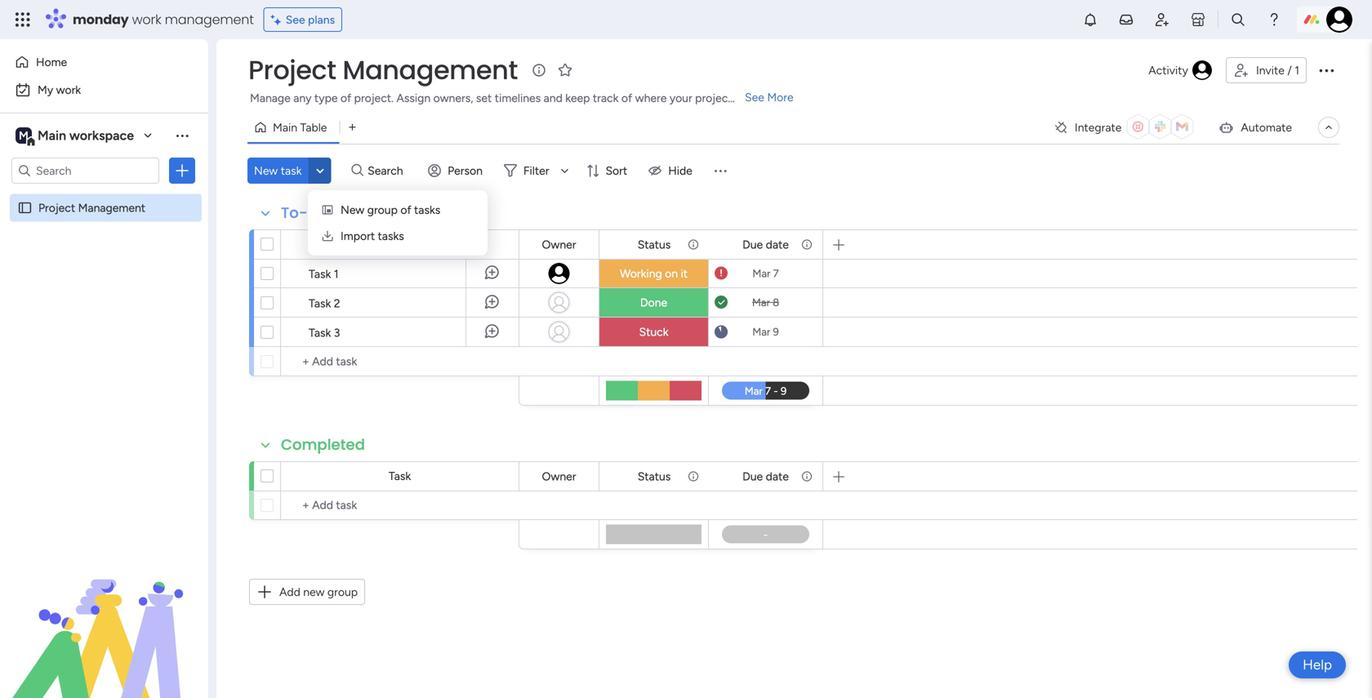 Task type: locate. For each thing, give the bounding box(es) containing it.
project management
[[248, 52, 518, 88], [38, 201, 145, 215]]

option
[[0, 193, 208, 196]]

1 vertical spatial status
[[638, 470, 671, 483]]

new group of tasks image
[[321, 203, 334, 216]]

mar 7
[[752, 267, 779, 280]]

2 vertical spatial mar
[[752, 325, 770, 339]]

see left plans on the left of the page
[[286, 13, 305, 27]]

1 + add task text field from the top
[[289, 352, 511, 372]]

1 status from the top
[[638, 238, 671, 252]]

0 vertical spatial status
[[638, 238, 671, 252]]

1 vertical spatial project management
[[38, 201, 145, 215]]

management down search in workspace field
[[78, 201, 145, 215]]

see left more
[[745, 90, 764, 104]]

1
[[1295, 63, 1299, 77], [334, 267, 339, 281]]

keep
[[565, 91, 590, 105]]

working
[[620, 267, 662, 281]]

mar
[[752, 267, 770, 280], [752, 296, 770, 309], [752, 325, 770, 339]]

see more link
[[743, 89, 795, 105]]

group
[[367, 203, 398, 217], [327, 585, 358, 599]]

project up any
[[248, 52, 336, 88]]

invite members image
[[1154, 11, 1170, 28]]

1 column information image from the left
[[687, 470, 700, 483]]

1 due date from the top
[[742, 238, 789, 252]]

of up import tasks
[[400, 203, 411, 217]]

help button
[[1289, 652, 1346, 679]]

completed
[[281, 434, 365, 455]]

management inside list box
[[78, 201, 145, 215]]

Due date field
[[738, 236, 793, 254], [738, 468, 793, 486]]

of
[[341, 91, 351, 105], [621, 91, 632, 105], [400, 203, 411, 217]]

1 horizontal spatial new
[[341, 203, 364, 217]]

1 due from the top
[[742, 238, 763, 252]]

0 horizontal spatial project management
[[38, 201, 145, 215]]

0 vertical spatial due
[[742, 238, 763, 252]]

mar left 7
[[752, 267, 770, 280]]

manage
[[250, 91, 291, 105]]

2 owner field from the top
[[538, 468, 580, 486]]

plans
[[308, 13, 335, 27]]

due date for 1st the 'due date' field from the top
[[742, 238, 789, 252]]

project management up project.
[[248, 52, 518, 88]]

working on it
[[620, 267, 688, 281]]

due date
[[742, 238, 789, 252], [742, 470, 789, 483]]

management up assign
[[342, 52, 518, 88]]

angle down image
[[316, 165, 324, 177]]

owner for second owner field from the bottom of the page
[[542, 238, 576, 252]]

0 vertical spatial see
[[286, 13, 305, 27]]

owner
[[542, 238, 576, 252], [542, 470, 576, 483]]

task 3
[[309, 326, 340, 340]]

1 vertical spatial mar
[[752, 296, 770, 309]]

2 column information image from the left
[[800, 470, 813, 483]]

new inside button
[[254, 164, 278, 178]]

lottie animation image
[[0, 533, 208, 698]]

1 vertical spatial new
[[341, 203, 364, 217]]

tasks
[[414, 203, 440, 217], [378, 229, 404, 243]]

project
[[248, 52, 336, 88], [38, 201, 75, 215]]

v2 done deadline image
[[715, 295, 728, 310]]

see
[[286, 13, 305, 27], [745, 90, 764, 104]]

2 owner from the top
[[542, 470, 576, 483]]

hide
[[668, 164, 692, 178]]

workspace options image
[[174, 127, 190, 144]]

1 column information image from the left
[[687, 238, 700, 251]]

new right new group of tasks icon
[[341, 203, 364, 217]]

1 horizontal spatial management
[[342, 52, 518, 88]]

Completed field
[[277, 434, 369, 456]]

stuck
[[639, 325, 668, 339]]

new left task
[[254, 164, 278, 178]]

1 vertical spatial work
[[56, 83, 81, 97]]

set
[[476, 91, 492, 105]]

1 vertical spatial status field
[[634, 468, 675, 486]]

integrate button
[[1047, 110, 1205, 145]]

0 vertical spatial 1
[[1295, 63, 1299, 77]]

add new group
[[279, 585, 358, 599]]

task 1
[[309, 267, 339, 281]]

1 vertical spatial see
[[745, 90, 764, 104]]

0 vertical spatial management
[[342, 52, 518, 88]]

0 vertical spatial status field
[[634, 236, 675, 254]]

Owner field
[[538, 236, 580, 254], [538, 468, 580, 486]]

0 vertical spatial date
[[766, 238, 789, 252]]

1 horizontal spatial 1
[[1295, 63, 1299, 77]]

work inside option
[[56, 83, 81, 97]]

0 horizontal spatial column information image
[[687, 238, 700, 251]]

Project Management field
[[244, 52, 522, 88]]

0 horizontal spatial main
[[38, 128, 66, 143]]

2 due date from the top
[[742, 470, 789, 483]]

0 vertical spatial work
[[132, 10, 161, 29]]

0 vertical spatial owner
[[542, 238, 576, 252]]

status
[[638, 238, 671, 252], [638, 470, 671, 483]]

1 horizontal spatial project
[[248, 52, 336, 88]]

sort button
[[579, 158, 637, 184]]

new
[[303, 585, 325, 599]]

mar left "9" on the top of page
[[752, 325, 770, 339]]

mar 9
[[752, 325, 779, 339]]

main inside workspace selection element
[[38, 128, 66, 143]]

2 column information image from the left
[[800, 238, 813, 251]]

timelines
[[495, 91, 541, 105]]

new group of tasks
[[341, 203, 440, 217]]

m
[[19, 129, 29, 143]]

1 vertical spatial due date field
[[738, 468, 793, 486]]

task for task 1
[[309, 267, 331, 281]]

and
[[544, 91, 563, 105]]

work
[[132, 10, 161, 29], [56, 83, 81, 97]]

0 horizontal spatial group
[[327, 585, 358, 599]]

task
[[389, 237, 411, 251], [309, 267, 331, 281], [309, 296, 331, 310], [309, 326, 331, 340], [389, 469, 411, 483]]

column information image for status
[[687, 470, 700, 483]]

0 vertical spatial new
[[254, 164, 278, 178]]

activity
[[1148, 63, 1188, 77]]

import tasks
[[341, 229, 404, 243]]

1 horizontal spatial work
[[132, 10, 161, 29]]

public board image
[[17, 200, 33, 216]]

9
[[773, 325, 779, 339]]

0 horizontal spatial column information image
[[687, 470, 700, 483]]

+ Add task text field
[[289, 352, 511, 372], [289, 496, 511, 515]]

search everything image
[[1230, 11, 1246, 28]]

of right track
[[621, 91, 632, 105]]

group up import tasks
[[367, 203, 398, 217]]

1 vertical spatial management
[[78, 201, 145, 215]]

manage any type of project. assign owners, set timelines and keep track of where your project stands.
[[250, 91, 771, 105]]

arrow down image
[[555, 161, 575, 180]]

stands.
[[735, 91, 771, 105]]

main inside button
[[273, 120, 297, 134]]

0 vertical spatial due date
[[742, 238, 789, 252]]

lottie animation element
[[0, 533, 208, 698]]

0 vertical spatial + add task text field
[[289, 352, 511, 372]]

task 2
[[309, 296, 340, 310]]

done
[[640, 296, 667, 310]]

main
[[273, 120, 297, 134], [38, 128, 66, 143]]

any
[[293, 91, 312, 105]]

automate
[[1241, 120, 1292, 134]]

mar left 8
[[752, 296, 770, 309]]

0 horizontal spatial management
[[78, 201, 145, 215]]

add new group button
[[249, 579, 365, 605]]

group right new
[[327, 585, 358, 599]]

monday marketplace image
[[1190, 11, 1206, 28]]

mar for mar 9
[[752, 325, 770, 339]]

help
[[1303, 657, 1332, 673]]

1 right /
[[1295, 63, 1299, 77]]

1 inside 'button'
[[1295, 63, 1299, 77]]

1 owner from the top
[[542, 238, 576, 252]]

where
[[635, 91, 667, 105]]

1 status field from the top
[[634, 236, 675, 254]]

0 vertical spatial mar
[[752, 267, 770, 280]]

1 vertical spatial due date
[[742, 470, 789, 483]]

2 date from the top
[[766, 470, 789, 483]]

integrate
[[1075, 120, 1122, 134]]

more
[[767, 90, 794, 104]]

1 vertical spatial owner
[[542, 470, 576, 483]]

due for second the 'due date' field
[[742, 470, 763, 483]]

new
[[254, 164, 278, 178], [341, 203, 364, 217]]

1 vertical spatial project
[[38, 201, 75, 215]]

sort
[[606, 164, 627, 178]]

1 horizontal spatial group
[[367, 203, 398, 217]]

1 horizontal spatial main
[[273, 120, 297, 134]]

work for my
[[56, 83, 81, 97]]

0 horizontal spatial see
[[286, 13, 305, 27]]

1 horizontal spatial column information image
[[800, 470, 813, 483]]

of right the 'type'
[[341, 91, 351, 105]]

new for new group of tasks
[[341, 203, 364, 217]]

8
[[773, 296, 779, 309]]

0 vertical spatial project
[[248, 52, 336, 88]]

do
[[307, 203, 327, 223]]

Status field
[[634, 236, 675, 254], [634, 468, 675, 486]]

project right public board icon
[[38, 201, 75, 215]]

workspace selection element
[[16, 126, 136, 147]]

1 vertical spatial + add task text field
[[289, 496, 511, 515]]

work right monday
[[132, 10, 161, 29]]

0 horizontal spatial 1
[[334, 267, 339, 281]]

0 horizontal spatial work
[[56, 83, 81, 97]]

my
[[38, 83, 53, 97]]

column information image
[[687, 470, 700, 483], [800, 470, 813, 483]]

1 vertical spatial tasks
[[378, 229, 404, 243]]

date
[[766, 238, 789, 252], [766, 470, 789, 483]]

see inside button
[[286, 13, 305, 27]]

0 vertical spatial owner field
[[538, 236, 580, 254]]

1 vertical spatial owner field
[[538, 468, 580, 486]]

mar 8
[[752, 296, 779, 309]]

Search in workspace field
[[34, 161, 136, 180]]

select product image
[[15, 11, 31, 28]]

1 vertical spatial date
[[766, 470, 789, 483]]

due
[[742, 238, 763, 252], [742, 470, 763, 483]]

home link
[[10, 49, 198, 75]]

1 horizontal spatial column information image
[[800, 238, 813, 251]]

new for new task
[[254, 164, 278, 178]]

owner for second owner field
[[542, 470, 576, 483]]

tasks down new group of tasks
[[378, 229, 404, 243]]

column information image
[[687, 238, 700, 251], [800, 238, 813, 251]]

main right workspace image
[[38, 128, 66, 143]]

main for main workspace
[[38, 128, 66, 143]]

main for main table
[[273, 120, 297, 134]]

1 up 2
[[334, 267, 339, 281]]

column information image for status
[[687, 238, 700, 251]]

invite
[[1256, 63, 1285, 77]]

owners,
[[433, 91, 473, 105]]

my work
[[38, 83, 81, 97]]

work right my
[[56, 83, 81, 97]]

your
[[670, 91, 692, 105]]

0 horizontal spatial project
[[38, 201, 75, 215]]

2 status from the top
[[638, 470, 671, 483]]

v2 search image
[[352, 161, 364, 180]]

1 date from the top
[[766, 238, 789, 252]]

1 vertical spatial group
[[327, 585, 358, 599]]

import tasks image
[[321, 229, 334, 243]]

2 due from the top
[[742, 470, 763, 483]]

main left the table
[[273, 120, 297, 134]]

0 vertical spatial tasks
[[414, 203, 440, 217]]

0 horizontal spatial new
[[254, 164, 278, 178]]

v2 overdue deadline image
[[715, 266, 728, 281]]

tasks down person popup button
[[414, 203, 440, 217]]

1 horizontal spatial see
[[745, 90, 764, 104]]

0 vertical spatial due date field
[[738, 236, 793, 254]]

2 status field from the top
[[634, 468, 675, 486]]

0 vertical spatial project management
[[248, 52, 518, 88]]

see plans
[[286, 13, 335, 27]]

1 vertical spatial due
[[742, 470, 763, 483]]

management
[[342, 52, 518, 88], [78, 201, 145, 215]]

project management down search in workspace field
[[38, 201, 145, 215]]



Task type: vqa. For each thing, say whether or not it's contained in the screenshot.
the bottommost New
yes



Task type: describe. For each thing, give the bounding box(es) containing it.
options image
[[174, 163, 190, 179]]

project.
[[354, 91, 394, 105]]

invite / 1
[[1256, 63, 1299, 77]]

add to favorites image
[[557, 62, 573, 78]]

0 horizontal spatial of
[[341, 91, 351, 105]]

project management list box
[[0, 191, 208, 442]]

to-do
[[281, 203, 327, 223]]

mar for mar 8
[[752, 296, 770, 309]]

main table
[[273, 120, 327, 134]]

Search field
[[364, 159, 413, 182]]

0 vertical spatial group
[[367, 203, 398, 217]]

monday
[[73, 10, 129, 29]]

1 horizontal spatial of
[[400, 203, 411, 217]]

to-
[[281, 203, 307, 223]]

new task button
[[247, 158, 308, 184]]

update feed image
[[1118, 11, 1134, 28]]

2 horizontal spatial of
[[621, 91, 632, 105]]

options image
[[1316, 60, 1336, 80]]

collapse board header image
[[1322, 121, 1335, 134]]

menu image
[[712, 163, 728, 179]]

3
[[334, 326, 340, 340]]

see plans button
[[264, 7, 342, 32]]

track
[[593, 91, 619, 105]]

monday work management
[[73, 10, 254, 29]]

add view image
[[349, 121, 356, 133]]

help image
[[1266, 11, 1282, 28]]

status for to-do
[[638, 238, 671, 252]]

1 horizontal spatial project management
[[248, 52, 518, 88]]

1 vertical spatial 1
[[334, 267, 339, 281]]

home
[[36, 55, 67, 69]]

2
[[334, 296, 340, 310]]

filter button
[[497, 158, 575, 184]]

work for monday
[[132, 10, 161, 29]]

project inside list box
[[38, 201, 75, 215]]

see for see more
[[745, 90, 764, 104]]

see more
[[745, 90, 794, 104]]

task
[[281, 164, 302, 178]]

activity button
[[1142, 57, 1219, 83]]

notifications image
[[1082, 11, 1098, 28]]

my work option
[[10, 77, 198, 103]]

2 due date field from the top
[[738, 468, 793, 486]]

it
[[681, 267, 688, 281]]

workspace image
[[16, 127, 32, 145]]

person button
[[421, 158, 492, 184]]

import
[[341, 229, 375, 243]]

type
[[314, 91, 338, 105]]

show board description image
[[529, 62, 549, 78]]

gary orlando image
[[1326, 7, 1352, 33]]

status field for completed
[[634, 468, 675, 486]]

0 horizontal spatial tasks
[[378, 229, 404, 243]]

To-Do field
[[277, 203, 332, 224]]

on
[[665, 267, 678, 281]]

due for 1st the 'due date' field from the top
[[742, 238, 763, 252]]

date for 1st the 'due date' field from the top
[[766, 238, 789, 252]]

filter
[[523, 164, 549, 178]]

1 horizontal spatial tasks
[[414, 203, 440, 217]]

table
[[300, 120, 327, 134]]

automate button
[[1211, 114, 1299, 140]]

1 due date field from the top
[[738, 236, 793, 254]]

status for completed
[[638, 470, 671, 483]]

column information image for due date
[[800, 470, 813, 483]]

see for see plans
[[286, 13, 305, 27]]

person
[[448, 164, 483, 178]]

my work link
[[10, 77, 198, 103]]

new task
[[254, 164, 302, 178]]

group inside button
[[327, 585, 358, 599]]

column information image for due date
[[800, 238, 813, 251]]

1 owner field from the top
[[538, 236, 580, 254]]

workspace
[[69, 128, 134, 143]]

due date for second the 'due date' field
[[742, 470, 789, 483]]

main workspace
[[38, 128, 134, 143]]

hide button
[[642, 158, 702, 184]]

management
[[165, 10, 254, 29]]

date for second the 'due date' field
[[766, 470, 789, 483]]

invite / 1 button
[[1226, 57, 1307, 83]]

add
[[279, 585, 300, 599]]

task for task 3
[[309, 326, 331, 340]]

mar for mar 7
[[752, 267, 770, 280]]

main table button
[[247, 114, 339, 140]]

assign
[[396, 91, 431, 105]]

7
[[773, 267, 779, 280]]

project management inside list box
[[38, 201, 145, 215]]

status field for to-do
[[634, 236, 675, 254]]

/
[[1287, 63, 1292, 77]]

project
[[695, 91, 732, 105]]

home option
[[10, 49, 198, 75]]

task for task 2
[[309, 296, 331, 310]]

2 + add task text field from the top
[[289, 496, 511, 515]]



